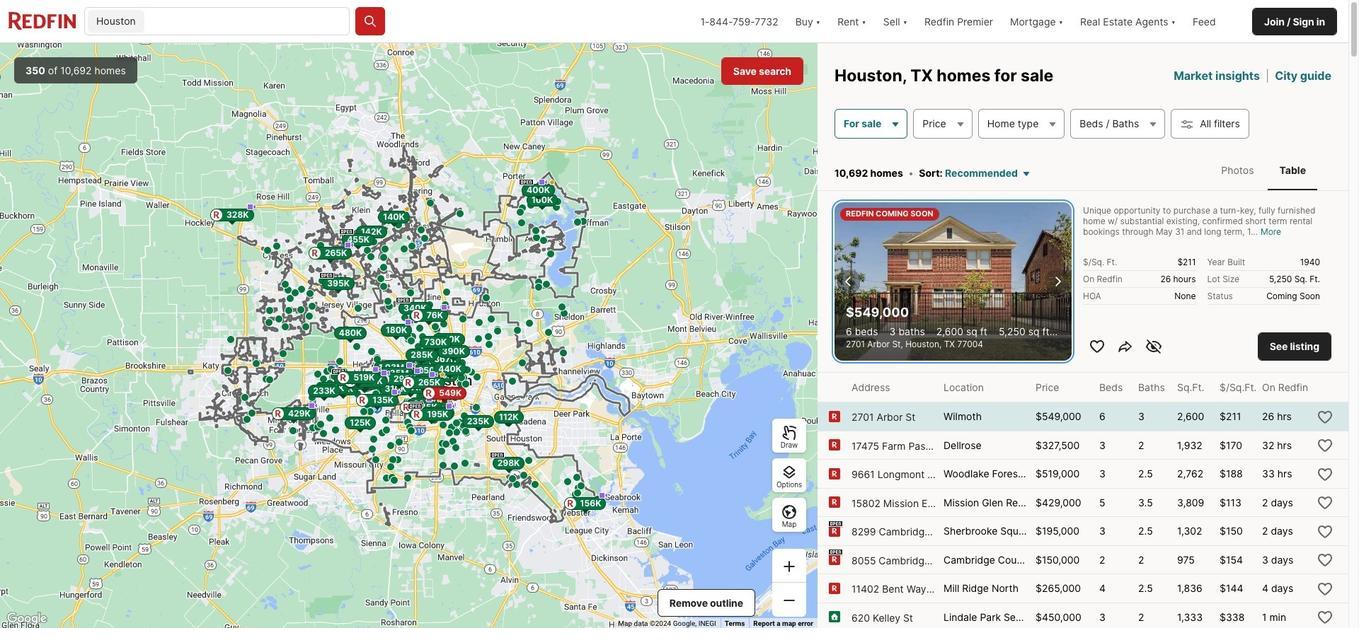 Task type: locate. For each thing, give the bounding box(es) containing it.
tab list
[[1196, 150, 1332, 191]]

submit search image
[[363, 14, 377, 28]]

toggle search results table view tab
[[1269, 153, 1318, 188]]

None search field
[[147, 8, 349, 36]]

google image
[[4, 610, 50, 629]]



Task type: vqa. For each thing, say whether or not it's contained in the screenshot.
GOOGLE image
yes



Task type: describe. For each thing, give the bounding box(es) containing it.
next image
[[1050, 273, 1067, 290]]

toggle search results photos view tab
[[1211, 153, 1266, 188]]

map region
[[0, 43, 818, 629]]

previous image
[[841, 273, 858, 290]]



